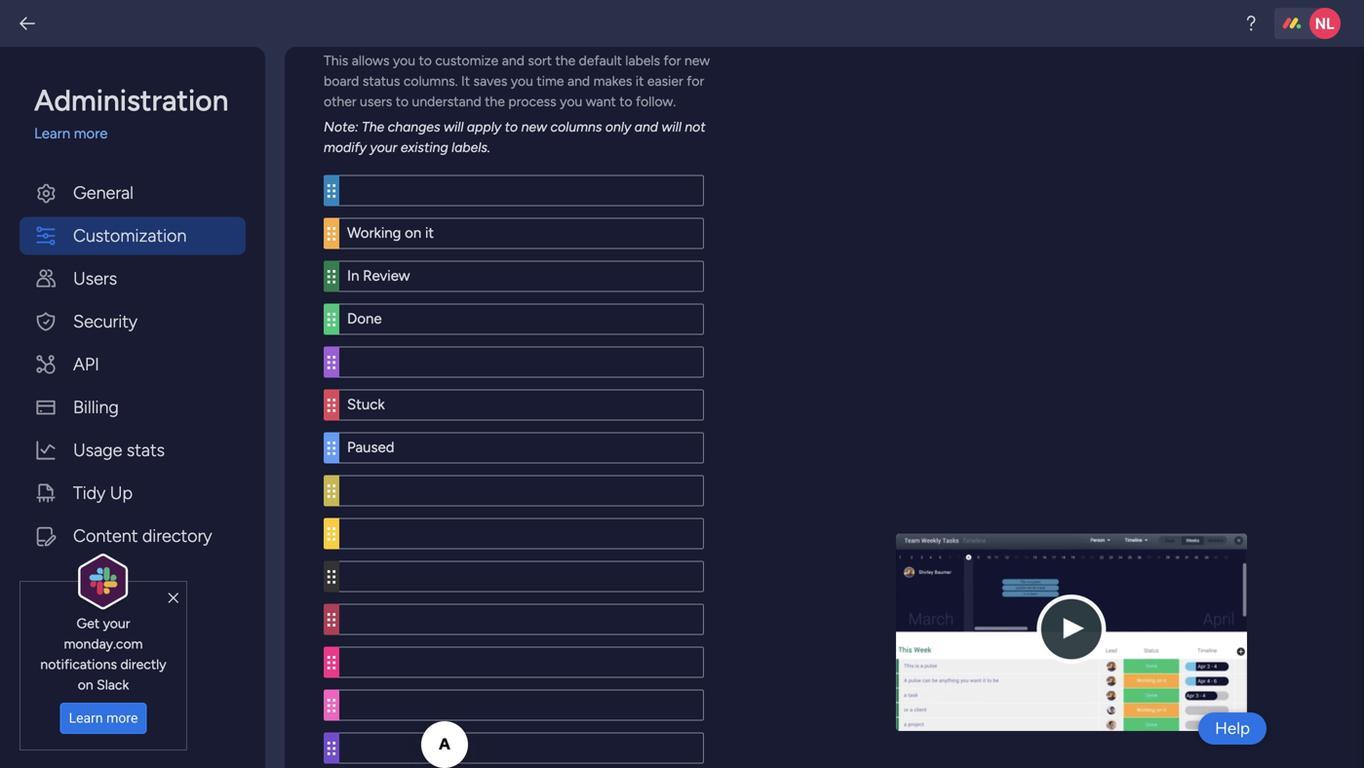 Task type: vqa. For each thing, say whether or not it's contained in the screenshot.
What associated with What if I change my mind?
no



Task type: describe. For each thing, give the bounding box(es) containing it.
notifications
[[40, 656, 117, 673]]

2 will from the left
[[662, 118, 682, 135]]

tidy
[[73, 483, 106, 504]]

this allows you to customize and sort the default labels for new board status columns. it saves you time and makes it easier for other users to understand the process you want to follow. note: the changes will apply to new columns only and will not modify your existing labels.
[[324, 52, 710, 156]]

tidy up
[[73, 483, 133, 504]]

customize
[[435, 52, 499, 69]]

1 horizontal spatial you
[[511, 73, 533, 89]]

content
[[73, 526, 138, 547]]

sort
[[528, 52, 552, 69]]

learn inside "administration learn more"
[[34, 125, 70, 142]]

api
[[73, 354, 99, 375]]

content directory
[[73, 526, 212, 547]]

0 vertical spatial you
[[393, 52, 416, 69]]

default
[[579, 52, 622, 69]]

billing
[[73, 397, 119, 418]]

users button
[[20, 260, 246, 298]]

up
[[110, 483, 133, 504]]

more inside button
[[106, 711, 138, 727]]

existing
[[401, 139, 448, 156]]

to right users
[[396, 93, 409, 110]]

help button
[[1199, 713, 1267, 745]]

api button
[[20, 346, 246, 384]]

usage stats button
[[20, 432, 246, 470]]

not
[[685, 118, 706, 135]]

more inside "administration learn more"
[[74, 125, 108, 142]]

2 vertical spatial you
[[560, 93, 583, 110]]

columns
[[551, 118, 602, 135]]

it
[[461, 73, 470, 89]]

administration learn more
[[34, 83, 229, 142]]

1 will from the left
[[444, 118, 464, 135]]

saves
[[474, 73, 508, 89]]

security
[[73, 311, 138, 332]]

columns.
[[404, 73, 458, 89]]

learn inside button
[[69, 711, 103, 727]]

to down the makes
[[620, 93, 633, 110]]

learn more link
[[34, 123, 246, 145]]

on
[[78, 677, 93, 693]]

customization button
[[20, 217, 246, 255]]

your inside this allows you to customize and sort the default labels for new board status columns. it saves you time and makes it easier for other users to understand the process you want to follow. note: the changes will apply to new columns only and will not modify your existing labels.
[[370, 139, 397, 156]]

stats
[[127, 440, 165, 461]]

1 vertical spatial new
[[521, 118, 547, 135]]

content directory button
[[20, 517, 246, 555]]

0 vertical spatial the
[[555, 52, 576, 69]]

get your monday.com notifications directly on slack
[[40, 615, 166, 693]]

users
[[360, 93, 392, 110]]

directly
[[120, 656, 166, 673]]

makes
[[594, 73, 632, 89]]

help image
[[1242, 14, 1261, 33]]

want
[[586, 93, 616, 110]]

security button
[[20, 303, 246, 341]]

other
[[324, 93, 357, 110]]

1 vertical spatial dapulse x slim image
[[168, 590, 178, 607]]

usage stats
[[73, 440, 165, 461]]



Task type: locate. For each thing, give the bounding box(es) containing it.
0 horizontal spatial for
[[664, 52, 681, 69]]

1 vertical spatial learn
[[69, 711, 103, 727]]

slack
[[97, 677, 129, 693]]

process
[[508, 93, 557, 110]]

and left the sort
[[502, 52, 525, 69]]

it
[[636, 73, 644, 89]]

1 horizontal spatial dapulse x slim image
[[1218, 548, 1232, 567]]

0 vertical spatial learn
[[34, 125, 70, 142]]

follow.
[[636, 93, 676, 110]]

the down saves
[[485, 93, 505, 110]]

more down administration
[[74, 125, 108, 142]]

you up process
[[511, 73, 533, 89]]

you up columns
[[560, 93, 583, 110]]

to
[[419, 52, 432, 69], [396, 93, 409, 110], [620, 93, 633, 110], [505, 118, 518, 135]]

general button
[[20, 174, 246, 212]]

1 vertical spatial your
[[103, 615, 130, 632]]

administration
[[34, 83, 229, 118]]

will
[[444, 118, 464, 135], [662, 118, 682, 135]]

0 horizontal spatial will
[[444, 118, 464, 135]]

board
[[324, 73, 359, 89]]

get
[[77, 615, 100, 632]]

1 horizontal spatial your
[[370, 139, 397, 156]]

new down process
[[521, 118, 547, 135]]

0 vertical spatial dapulse x slim image
[[1218, 548, 1232, 567]]

you
[[393, 52, 416, 69], [511, 73, 533, 89], [560, 93, 583, 110]]

and down the follow.
[[635, 118, 658, 135]]

to up columns.
[[419, 52, 432, 69]]

1 horizontal spatial will
[[662, 118, 682, 135]]

status
[[363, 73, 400, 89]]

1 horizontal spatial and
[[568, 73, 590, 89]]

learn
[[34, 125, 70, 142], [69, 711, 103, 727]]

and right time at top left
[[568, 73, 590, 89]]

apply
[[467, 118, 501, 135]]

customization
[[73, 225, 187, 246]]

1 vertical spatial you
[[511, 73, 533, 89]]

more down slack on the bottom of page
[[106, 711, 138, 727]]

easier
[[647, 73, 683, 89]]

note:
[[324, 118, 358, 135]]

the up time at top left
[[555, 52, 576, 69]]

your inside get your monday.com notifications directly on slack
[[103, 615, 130, 632]]

0 vertical spatial and
[[502, 52, 525, 69]]

your down the
[[370, 139, 397, 156]]

understand
[[412, 93, 481, 110]]

users
[[73, 268, 117, 289]]

0 vertical spatial your
[[370, 139, 397, 156]]

dapulse x slim image
[[1218, 548, 1232, 567], [168, 590, 178, 607]]

0 horizontal spatial new
[[521, 118, 547, 135]]

to right apply
[[505, 118, 518, 135]]

modify
[[324, 139, 367, 156]]

your
[[370, 139, 397, 156], [103, 615, 130, 632]]

for
[[664, 52, 681, 69], [687, 73, 704, 89]]

0 vertical spatial more
[[74, 125, 108, 142]]

1 vertical spatial the
[[485, 93, 505, 110]]

2 horizontal spatial you
[[560, 93, 583, 110]]

labels
[[626, 52, 660, 69]]

2 vertical spatial and
[[635, 118, 658, 135]]

for up easier
[[664, 52, 681, 69]]

will down understand
[[444, 118, 464, 135]]

0 horizontal spatial and
[[502, 52, 525, 69]]

0 vertical spatial new
[[685, 52, 710, 69]]

0 horizontal spatial dapulse x slim image
[[168, 590, 178, 607]]

changes
[[388, 118, 440, 135]]

learn more
[[69, 711, 138, 727]]

0 horizontal spatial the
[[485, 93, 505, 110]]

1 vertical spatial for
[[687, 73, 704, 89]]

1 vertical spatial and
[[568, 73, 590, 89]]

will left not in the top right of the page
[[662, 118, 682, 135]]

0 horizontal spatial your
[[103, 615, 130, 632]]

directory
[[142, 526, 212, 547]]

noah lott image
[[1310, 8, 1341, 39]]

more
[[74, 125, 108, 142], [106, 711, 138, 727]]

billing button
[[20, 389, 246, 427]]

2 horizontal spatial and
[[635, 118, 658, 135]]

the
[[362, 118, 384, 135]]

the
[[555, 52, 576, 69], [485, 93, 505, 110]]

0 horizontal spatial you
[[393, 52, 416, 69]]

new
[[685, 52, 710, 69], [521, 118, 547, 135]]

you up 'status'
[[393, 52, 416, 69]]

1 horizontal spatial new
[[685, 52, 710, 69]]

0 vertical spatial for
[[664, 52, 681, 69]]

1 vertical spatial more
[[106, 711, 138, 727]]

back to workspace image
[[18, 14, 37, 33]]

usage
[[73, 440, 122, 461]]

learn down administration
[[34, 125, 70, 142]]

this
[[324, 52, 348, 69]]

your up monday.com
[[103, 615, 130, 632]]

and
[[502, 52, 525, 69], [568, 73, 590, 89], [635, 118, 658, 135]]

1 horizontal spatial the
[[555, 52, 576, 69]]

1 horizontal spatial for
[[687, 73, 704, 89]]

help
[[1215, 719, 1250, 739]]

new right labels
[[685, 52, 710, 69]]

only
[[606, 118, 631, 135]]

allows
[[352, 52, 390, 69]]

time
[[537, 73, 564, 89]]

general
[[73, 182, 134, 203]]

None text field
[[339, 218, 704, 249], [339, 261, 704, 292], [339, 304, 704, 335], [339, 347, 704, 378], [339, 390, 704, 421], [339, 518, 704, 550], [339, 647, 704, 678], [339, 690, 704, 721], [339, 733, 704, 764], [339, 218, 704, 249], [339, 261, 704, 292], [339, 304, 704, 335], [339, 347, 704, 378], [339, 390, 704, 421], [339, 518, 704, 550], [339, 647, 704, 678], [339, 690, 704, 721], [339, 733, 704, 764]]

None text field
[[339, 175, 704, 206], [339, 433, 704, 464], [339, 475, 704, 507], [339, 561, 704, 592], [339, 604, 704, 635], [339, 175, 704, 206], [339, 433, 704, 464], [339, 475, 704, 507], [339, 561, 704, 592], [339, 604, 704, 635]]

learn more button
[[60, 703, 147, 734]]

for right easier
[[687, 73, 704, 89]]

monday.com
[[64, 636, 143, 652]]

learn down on
[[69, 711, 103, 727]]

tidy up button
[[20, 474, 246, 513]]

labels.
[[452, 139, 490, 156]]



